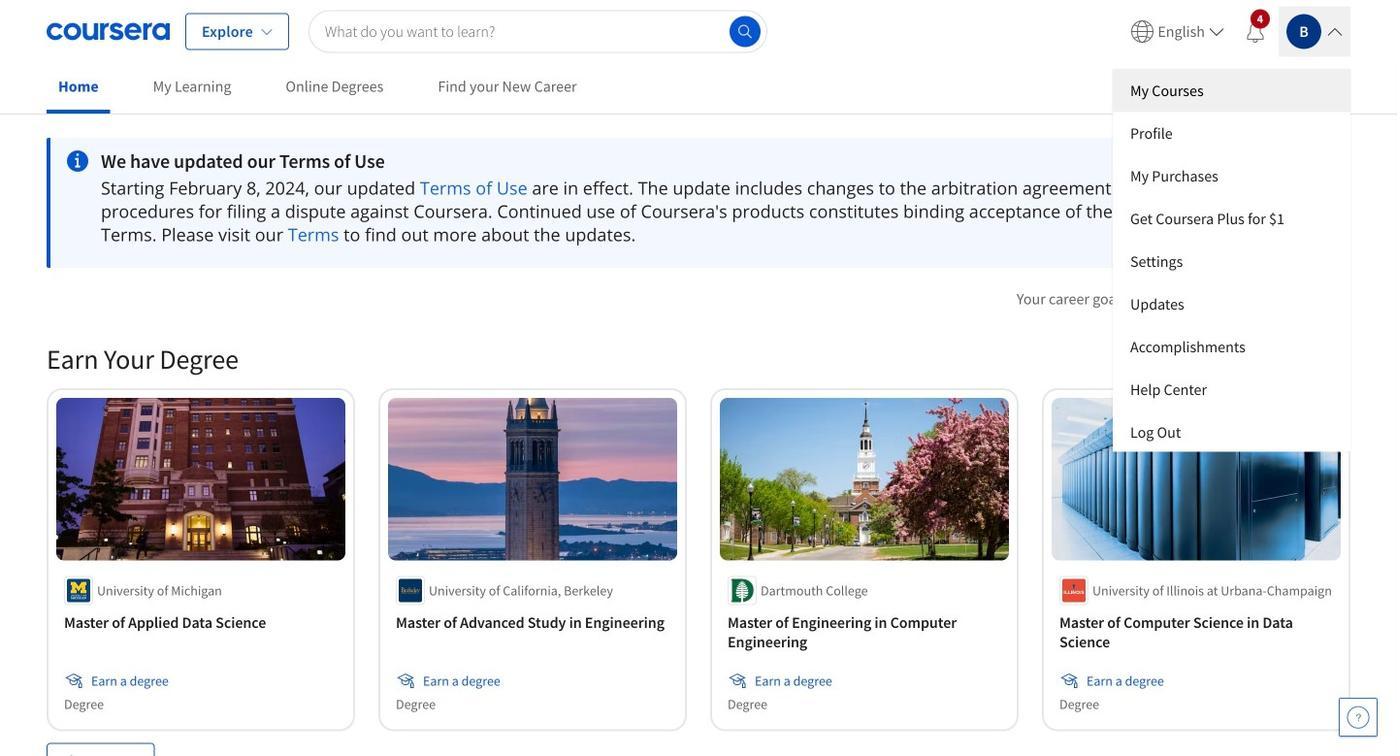 Task type: describe. For each thing, give the bounding box(es) containing it.
What do you want to learn? text field
[[309, 10, 768, 53]]

earn your degree collection element
[[35, 311, 1363, 756]]



Task type: vqa. For each thing, say whether or not it's contained in the screenshot.
the Banner navigation
no



Task type: locate. For each thing, give the bounding box(es) containing it.
help center image
[[1347, 706, 1371, 729]]

None search field
[[309, 10, 768, 53]]

information: we have updated our terms of use element
[[101, 150, 1213, 173]]

coursera image
[[47, 16, 170, 47]]

menu
[[1113, 69, 1351, 452]]



